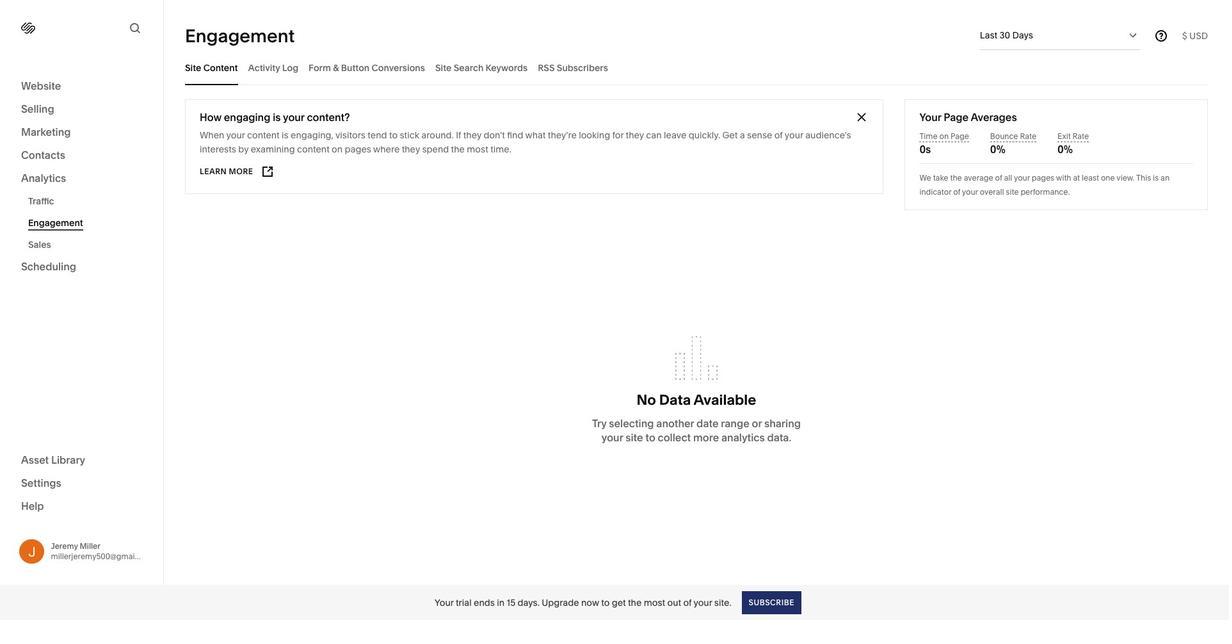 Task type: describe. For each thing, give the bounding box(es) containing it.
examining
[[251, 143, 295, 155]]

range
[[721, 417, 750, 430]]

contacts
[[21, 149, 65, 161]]

leave
[[664, 129, 687, 141]]

site inside try selecting another date range or sharing your site to collect more analytics data.
[[626, 431, 644, 444]]

most inside when your content is engaging, visitors tend to stick around. if they don't find what they're looking for they can leave quickly. get a sense of your audience's interests by examining content on pages where they spend the most time.
[[467, 143, 489, 155]]

bounce rate 0%
[[991, 131, 1037, 156]]

tab list containing site content
[[185, 50, 1209, 85]]

the inside when your content is engaging, visitors tend to stick around. if they don't find what they're looking for they can leave quickly. get a sense of your audience's interests by examining content on pages where they spend the most time.
[[451, 143, 465, 155]]

your trial ends in 15 days. upgrade now to get the most out of your site.
[[435, 597, 732, 608]]

get
[[612, 597, 626, 608]]

days.
[[518, 597, 540, 608]]

in
[[497, 597, 505, 608]]

more inside try selecting another date range or sharing your site to collect more analytics data.
[[694, 431, 720, 444]]

another
[[657, 417, 695, 430]]

button
[[341, 62, 370, 73]]

traffic link
[[28, 190, 149, 212]]

last 30 days
[[981, 29, 1034, 41]]

tend
[[368, 129, 387, 141]]

engaging,
[[291, 129, 334, 141]]

trial
[[456, 597, 472, 608]]

at
[[1074, 173, 1081, 183]]

30
[[1000, 29, 1011, 41]]

one
[[1102, 173, 1116, 183]]

your right all
[[1015, 173, 1031, 183]]

scheduling
[[21, 260, 76, 273]]

time.
[[491, 143, 512, 155]]

on inside when your content is engaging, visitors tend to stick around. if they don't find what they're looking for they can leave quickly. get a sense of your audience's interests by examining content on pages where they spend the most time.
[[332, 143, 343, 155]]

analytics link
[[21, 171, 142, 186]]

on inside time on page 0s
[[940, 131, 949, 141]]

learn more button
[[200, 160, 274, 183]]

your down average
[[963, 187, 979, 197]]

they're
[[548, 129, 577, 141]]

log
[[282, 62, 299, 73]]

page inside time on page 0s
[[951, 131, 970, 141]]

your page averages
[[920, 111, 1018, 124]]

interests
[[200, 143, 236, 155]]

performance.
[[1021, 187, 1070, 197]]

15
[[507, 597, 516, 608]]

how
[[200, 111, 222, 124]]

no
[[637, 391, 657, 409]]

rss
[[538, 62, 555, 73]]

of left all
[[996, 173, 1003, 183]]

0 horizontal spatial they
[[402, 143, 420, 155]]

form & button conversions button
[[309, 50, 425, 85]]

0 vertical spatial content
[[247, 129, 280, 141]]

with
[[1057, 173, 1072, 183]]

take
[[934, 173, 949, 183]]

website link
[[21, 79, 142, 94]]

now
[[582, 597, 599, 608]]

available
[[694, 391, 757, 409]]

1 horizontal spatial most
[[644, 597, 666, 608]]

data.
[[768, 431, 792, 444]]

site for site content
[[185, 62, 201, 73]]

try selecting another date range or sharing your site to collect more analytics data.
[[592, 417, 801, 444]]

get
[[723, 129, 738, 141]]

rate for bounce rate 0%
[[1021, 131, 1037, 141]]

quickly.
[[689, 129, 721, 141]]

your left site.
[[694, 597, 713, 608]]

rate for exit rate 0%
[[1073, 131, 1090, 141]]

site content button
[[185, 50, 238, 85]]

sense
[[748, 129, 773, 141]]

upgrade
[[542, 597, 579, 608]]

overall
[[980, 187, 1005, 197]]

1 horizontal spatial they
[[464, 129, 482, 141]]

0 vertical spatial page
[[944, 111, 969, 124]]

contacts link
[[21, 148, 142, 163]]

how engaging is your content?
[[200, 111, 350, 124]]

engagement link
[[28, 212, 149, 234]]

all
[[1005, 173, 1013, 183]]

out
[[668, 597, 682, 608]]

pages inside 'we take the average of all your pages with at least one view. this is an indicator of your overall site performance.'
[[1032, 173, 1055, 183]]

traffic
[[28, 195, 54, 207]]

usd
[[1190, 30, 1209, 41]]

1 horizontal spatial the
[[628, 597, 642, 608]]

days
[[1013, 29, 1034, 41]]

last
[[981, 29, 998, 41]]

view.
[[1117, 173, 1135, 183]]

library
[[51, 453, 85, 466]]

to inside when your content is engaging, visitors tend to stick around. if they don't find what they're looking for they can leave quickly. get a sense of your audience's interests by examining content on pages where they spend the most time.
[[389, 129, 398, 141]]

jeremy
[[51, 541, 78, 551]]

jeremy miller millerjeremy500@gmail.com
[[51, 541, 155, 561]]

1 horizontal spatial engagement
[[185, 25, 295, 46]]

$ usd
[[1183, 30, 1209, 41]]

around.
[[422, 129, 454, 141]]

more inside button
[[229, 167, 253, 176]]

the inside 'we take the average of all your pages with at least one view. this is an indicator of your overall site performance.'
[[951, 173, 963, 183]]

exit
[[1058, 131, 1071, 141]]

search
[[454, 62, 484, 73]]

no data available
[[637, 391, 757, 409]]

don't
[[484, 129, 505, 141]]

&
[[333, 62, 339, 73]]

website
[[21, 79, 61, 92]]

your for your trial ends in 15 days. upgrade now to get the most out of your site.
[[435, 597, 454, 608]]

pages inside when your content is engaging, visitors tend to stick around. if they don't find what they're looking for they can leave quickly. get a sense of your audience's interests by examining content on pages where they spend the most time.
[[345, 143, 371, 155]]

0% for bounce rate 0%
[[991, 143, 1006, 156]]

averages
[[971, 111, 1018, 124]]

site search keywords
[[436, 62, 528, 73]]



Task type: vqa. For each thing, say whether or not it's contained in the screenshot.
second "0" from the right
no



Task type: locate. For each thing, give the bounding box(es) containing it.
the down if
[[451, 143, 465, 155]]

least
[[1083, 173, 1100, 183]]

engagement down the traffic
[[28, 217, 83, 229]]

page down your page averages
[[951, 131, 970, 141]]

content down the engaging,
[[297, 143, 330, 155]]

site inside site content button
[[185, 62, 201, 73]]

what
[[526, 129, 546, 141]]

site down selecting
[[626, 431, 644, 444]]

rate right bounce
[[1021, 131, 1037, 141]]

1 vertical spatial on
[[332, 143, 343, 155]]

by
[[238, 143, 249, 155]]

rate right exit
[[1073, 131, 1090, 141]]

0 vertical spatial most
[[467, 143, 489, 155]]

0 horizontal spatial site
[[626, 431, 644, 444]]

when your content is engaging, visitors tend to stick around. if they don't find what they're looking for they can leave quickly. get a sense of your audience's interests by examining content on pages where they spend the most time.
[[200, 129, 852, 155]]

miller
[[80, 541, 101, 551]]

1 vertical spatial pages
[[1032, 173, 1055, 183]]

selling link
[[21, 102, 142, 117]]

if
[[456, 129, 461, 141]]

1 vertical spatial is
[[282, 129, 289, 141]]

0 vertical spatial to
[[389, 129, 398, 141]]

0 horizontal spatial 0%
[[991, 143, 1006, 156]]

to
[[389, 129, 398, 141], [646, 431, 656, 444], [602, 597, 610, 608]]

your down try
[[602, 431, 624, 444]]

activity log button
[[248, 50, 299, 85]]

your left trial at the left of the page
[[435, 597, 454, 608]]

form & button conversions
[[309, 62, 425, 73]]

$
[[1183, 30, 1188, 41]]

most down don't at the left
[[467, 143, 489, 155]]

content
[[204, 62, 238, 73]]

asset
[[21, 453, 49, 466]]

engagement
[[185, 25, 295, 46], [28, 217, 83, 229]]

0% down bounce
[[991, 143, 1006, 156]]

1 horizontal spatial site
[[1007, 187, 1019, 197]]

0% down exit
[[1058, 143, 1074, 156]]

is inside when your content is engaging, visitors tend to stick around. if they don't find what they're looking for they can leave quickly. get a sense of your audience's interests by examining content on pages where they spend the most time.
[[282, 129, 289, 141]]

your
[[920, 111, 942, 124], [435, 597, 454, 608]]

date
[[697, 417, 719, 430]]

2 horizontal spatial the
[[951, 173, 963, 183]]

1 site from the left
[[185, 62, 201, 73]]

0 vertical spatial pages
[[345, 143, 371, 155]]

of right out
[[684, 597, 692, 608]]

page up time on page 0s
[[944, 111, 969, 124]]

site
[[1007, 187, 1019, 197], [626, 431, 644, 444]]

1 vertical spatial the
[[951, 173, 963, 183]]

average
[[964, 173, 994, 183]]

to inside try selecting another date range or sharing your site to collect more analytics data.
[[646, 431, 656, 444]]

1 horizontal spatial pages
[[1032, 173, 1055, 183]]

on down visitors
[[332, 143, 343, 155]]

more down the by
[[229, 167, 253, 176]]

0 horizontal spatial to
[[389, 129, 398, 141]]

engagement up content
[[185, 25, 295, 46]]

they
[[464, 129, 482, 141], [626, 129, 644, 141], [402, 143, 420, 155]]

site inside 'we take the average of all your pages with at least one view. this is an indicator of your overall site performance.'
[[1007, 187, 1019, 197]]

1 horizontal spatial to
[[602, 597, 610, 608]]

form
[[309, 62, 331, 73]]

0 horizontal spatial content
[[247, 129, 280, 141]]

the
[[451, 143, 465, 155], [951, 173, 963, 183], [628, 597, 642, 608]]

1 vertical spatial more
[[694, 431, 720, 444]]

0%
[[991, 143, 1006, 156], [1058, 143, 1074, 156]]

1 rate from the left
[[1021, 131, 1037, 141]]

rss subscribers button
[[538, 50, 608, 85]]

visitors
[[336, 129, 366, 141]]

this
[[1137, 173, 1152, 183]]

site
[[185, 62, 201, 73], [436, 62, 452, 73]]

1 vertical spatial to
[[646, 431, 656, 444]]

exit rate 0%
[[1058, 131, 1090, 156]]

content up examining
[[247, 129, 280, 141]]

0 horizontal spatial pages
[[345, 143, 371, 155]]

0 horizontal spatial most
[[467, 143, 489, 155]]

1 horizontal spatial on
[[940, 131, 949, 141]]

on right time on the top
[[940, 131, 949, 141]]

0% inside exit rate 0%
[[1058, 143, 1074, 156]]

ends
[[474, 597, 495, 608]]

most left out
[[644, 597, 666, 608]]

your
[[283, 111, 305, 124], [226, 129, 245, 141], [785, 129, 804, 141], [1015, 173, 1031, 183], [963, 187, 979, 197], [602, 431, 624, 444], [694, 597, 713, 608]]

of
[[775, 129, 783, 141], [996, 173, 1003, 183], [954, 187, 961, 197], [684, 597, 692, 608]]

an
[[1161, 173, 1170, 183]]

subscribe button
[[742, 591, 802, 614]]

sharing
[[765, 417, 801, 430]]

your inside try selecting another date range or sharing your site to collect more analytics data.
[[602, 431, 624, 444]]

site left search at the left top
[[436, 62, 452, 73]]

1 0% from the left
[[991, 143, 1006, 156]]

is right engaging
[[273, 111, 281, 124]]

to left get
[[602, 597, 610, 608]]

1 vertical spatial page
[[951, 131, 970, 141]]

more down date
[[694, 431, 720, 444]]

site for site search keywords
[[436, 62, 452, 73]]

site left content
[[185, 62, 201, 73]]

site content
[[185, 62, 238, 73]]

of right the indicator
[[954, 187, 961, 197]]

settings link
[[21, 476, 142, 491]]

1 horizontal spatial site
[[436, 62, 452, 73]]

0 vertical spatial on
[[940, 131, 949, 141]]

0 vertical spatial the
[[451, 143, 465, 155]]

scheduling link
[[21, 259, 142, 275]]

indicator
[[920, 187, 952, 197]]

0 horizontal spatial your
[[435, 597, 454, 608]]

when
[[200, 129, 225, 141]]

is left an
[[1154, 173, 1160, 183]]

1 vertical spatial your
[[435, 597, 454, 608]]

help link
[[21, 499, 44, 513]]

rate
[[1021, 131, 1037, 141], [1073, 131, 1090, 141]]

1 vertical spatial content
[[297, 143, 330, 155]]

conversions
[[372, 62, 425, 73]]

2 horizontal spatial they
[[626, 129, 644, 141]]

0% inside bounce rate 0%
[[991, 143, 1006, 156]]

1 horizontal spatial rate
[[1073, 131, 1090, 141]]

subscribers
[[557, 62, 608, 73]]

activity log
[[248, 62, 299, 73]]

time
[[920, 131, 938, 141]]

is
[[273, 111, 281, 124], [282, 129, 289, 141], [1154, 173, 1160, 183]]

2 vertical spatial is
[[1154, 173, 1160, 183]]

0 horizontal spatial engagement
[[28, 217, 83, 229]]

find
[[507, 129, 524, 141]]

learn more
[[200, 167, 253, 176]]

0 vertical spatial is
[[273, 111, 281, 124]]

of right sense in the top of the page
[[775, 129, 783, 141]]

rss subscribers
[[538, 62, 608, 73]]

they down stick
[[402, 143, 420, 155]]

tab list
[[185, 50, 1209, 85]]

2 site from the left
[[436, 62, 452, 73]]

pages up performance.
[[1032, 173, 1055, 183]]

2 horizontal spatial to
[[646, 431, 656, 444]]

1 vertical spatial engagement
[[28, 217, 83, 229]]

site inside site search keywords button
[[436, 62, 452, 73]]

1 horizontal spatial 0%
[[1058, 143, 1074, 156]]

engagement inside engagement link
[[28, 217, 83, 229]]

1 vertical spatial site
[[626, 431, 644, 444]]

1 horizontal spatial your
[[920, 111, 942, 124]]

2 rate from the left
[[1073, 131, 1090, 141]]

0 horizontal spatial rate
[[1021, 131, 1037, 141]]

is inside 'we take the average of all your pages with at least one view. this is an indicator of your overall site performance.'
[[1154, 173, 1160, 183]]

0 vertical spatial engagement
[[185, 25, 295, 46]]

stick
[[400, 129, 420, 141]]

your up time on the top
[[920, 111, 942, 124]]

is up examining
[[282, 129, 289, 141]]

where
[[373, 143, 400, 155]]

marketing
[[21, 126, 71, 138]]

can
[[647, 129, 662, 141]]

2 horizontal spatial is
[[1154, 173, 1160, 183]]

looking
[[579, 129, 611, 141]]

try
[[592, 417, 607, 430]]

0% for exit rate 0%
[[1058, 143, 1074, 156]]

rate inside exit rate 0%
[[1073, 131, 1090, 141]]

to down selecting
[[646, 431, 656, 444]]

millerjeremy500@gmail.com
[[51, 551, 155, 561]]

on
[[940, 131, 949, 141], [332, 143, 343, 155]]

settings
[[21, 476, 61, 489]]

your for your page averages
[[920, 111, 942, 124]]

the right "take"
[[951, 173, 963, 183]]

activity
[[248, 62, 280, 73]]

0 horizontal spatial on
[[332, 143, 343, 155]]

help
[[21, 499, 44, 512]]

0 vertical spatial site
[[1007, 187, 1019, 197]]

site down all
[[1007, 187, 1019, 197]]

your right sense in the top of the page
[[785, 129, 804, 141]]

site search keywords button
[[436, 50, 528, 85]]

your up the engaging,
[[283, 111, 305, 124]]

the right get
[[628, 597, 642, 608]]

bounce
[[991, 131, 1019, 141]]

2 vertical spatial to
[[602, 597, 610, 608]]

to up where
[[389, 129, 398, 141]]

1 vertical spatial most
[[644, 597, 666, 608]]

0 vertical spatial your
[[920, 111, 942, 124]]

learn
[[200, 167, 227, 176]]

of inside when your content is engaging, visitors tend to stick around. if they don't find what they're looking for they can leave quickly. get a sense of your audience's interests by examining content on pages where they spend the most time.
[[775, 129, 783, 141]]

they right for at top
[[626, 129, 644, 141]]

keywords
[[486, 62, 528, 73]]

they right if
[[464, 129, 482, 141]]

0 horizontal spatial the
[[451, 143, 465, 155]]

0 horizontal spatial site
[[185, 62, 201, 73]]

0 horizontal spatial more
[[229, 167, 253, 176]]

your up the by
[[226, 129, 245, 141]]

0 vertical spatial more
[[229, 167, 253, 176]]

a
[[740, 129, 745, 141]]

1 horizontal spatial more
[[694, 431, 720, 444]]

2 0% from the left
[[1058, 143, 1074, 156]]

0 horizontal spatial is
[[273, 111, 281, 124]]

collect
[[658, 431, 691, 444]]

we
[[920, 173, 932, 183]]

1 horizontal spatial is
[[282, 129, 289, 141]]

2 vertical spatial the
[[628, 597, 642, 608]]

1 horizontal spatial content
[[297, 143, 330, 155]]

rate inside bounce rate 0%
[[1021, 131, 1037, 141]]

pages
[[345, 143, 371, 155], [1032, 173, 1055, 183]]

subscribe
[[749, 597, 795, 607]]

pages down visitors
[[345, 143, 371, 155]]

for
[[613, 129, 624, 141]]



